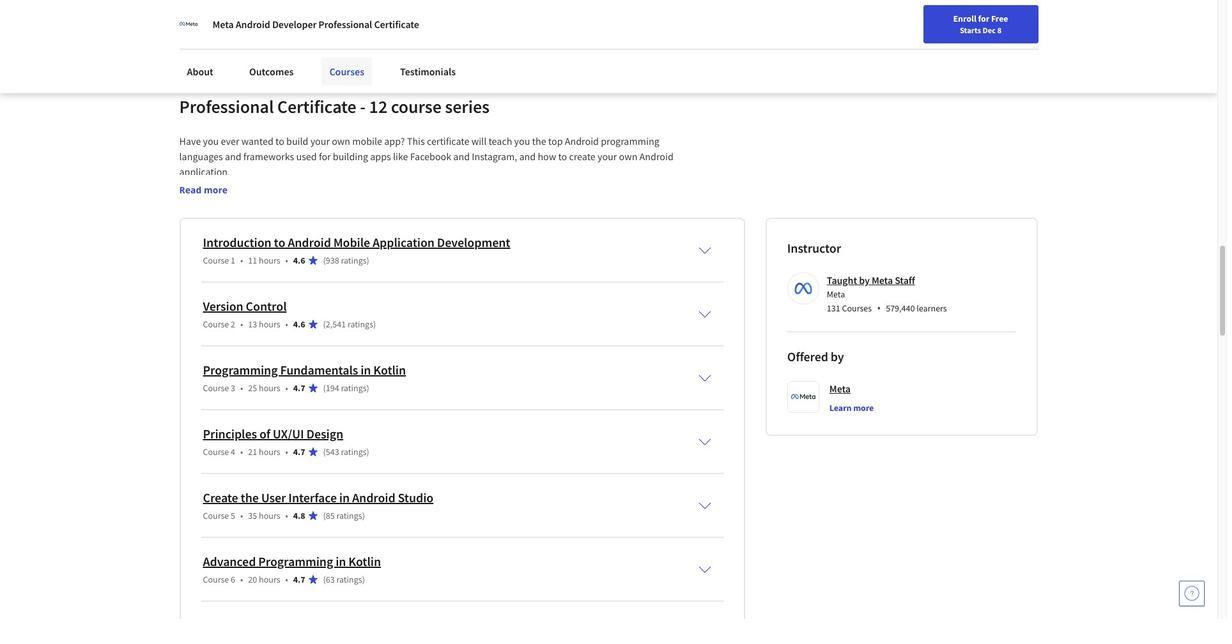 Task type: describe. For each thing, give the bounding box(es) containing it.
building
[[333, 150, 368, 163]]

) for create the user interface in android studio
[[362, 511, 365, 522]]

2 vertical spatial your
[[598, 150, 617, 163]]

) for introduction to android mobile application development
[[367, 255, 369, 266]]

course for introduction to android mobile application development
[[203, 255, 229, 266]]

mobile
[[333, 235, 370, 250]]

course for version control
[[203, 319, 229, 330]]

taught by meta staff link
[[827, 274, 915, 287]]

( for control
[[323, 319, 326, 330]]

) for principles of ux/ui design
[[367, 447, 369, 458]]

introduction
[[203, 235, 271, 250]]

• down programming fundamentals in kotlin link
[[285, 383, 288, 394]]

20
[[248, 575, 257, 586]]

languages
[[179, 150, 223, 163]]

course
[[391, 95, 441, 118]]

introduction to android mobile application development
[[203, 235, 510, 250]]

app?
[[384, 135, 405, 148]]

543
[[326, 447, 339, 458]]

in up ( 194 ratings )
[[361, 362, 371, 378]]

3
[[231, 383, 235, 394]]

application
[[373, 235, 435, 250]]

developer
[[272, 18, 317, 31]]

and right media
[[305, 16, 321, 29]]

194
[[326, 383, 339, 394]]

enroll
[[953, 13, 976, 24]]

offered
[[787, 349, 828, 365]]

) for version control
[[373, 319, 376, 330]]

principles of ux/ui design link
[[203, 426, 343, 442]]

35
[[248, 511, 257, 522]]

6
[[231, 575, 235, 586]]

outcomes link
[[242, 58, 301, 86]]

version
[[203, 298, 243, 314]]

coursera career certificate image
[[797, 0, 1009, 67]]

hours for fundamentals
[[259, 383, 280, 394]]

in up ( 63 ratings )
[[336, 554, 346, 570]]

2 you from the left
[[514, 135, 530, 148]]

• right 3
[[240, 383, 243, 394]]

by for offered
[[831, 349, 844, 365]]

( 543 ratings )
[[323, 447, 369, 458]]

1 vertical spatial professional
[[179, 95, 274, 118]]

course 6 • 20 hours •
[[203, 575, 288, 586]]

user
[[261, 490, 286, 506]]

• right 5
[[240, 511, 243, 522]]

have
[[179, 135, 201, 148]]

4.6 for control
[[293, 319, 305, 330]]

advanced programming in kotlin
[[203, 554, 381, 570]]

introduction to android mobile application development link
[[203, 235, 510, 250]]

version control
[[203, 298, 287, 314]]

review
[[412, 16, 440, 29]]

hours for programming
[[259, 575, 280, 586]]

starts
[[960, 25, 981, 35]]

programming fundamentals in kotlin link
[[203, 362, 406, 378]]

1 vertical spatial to
[[558, 150, 567, 163]]

meta link
[[829, 382, 851, 397]]

( for programming
[[323, 575, 326, 586]]

social
[[249, 16, 274, 29]]

course 5 • 35 hours •
[[203, 511, 288, 522]]

taught by meta staff image
[[789, 275, 817, 303]]

( for of
[[323, 447, 326, 458]]

offered by
[[787, 349, 844, 365]]

1 horizontal spatial own
[[619, 150, 637, 163]]

course for advanced programming in kotlin
[[203, 575, 229, 586]]

learn more button
[[829, 402, 874, 415]]

ever
[[221, 135, 239, 148]]

like
[[393, 150, 408, 163]]

• down control at the left of the page
[[285, 319, 288, 330]]

course for create the user interface in android studio
[[203, 511, 229, 522]]

outcomes
[[249, 65, 294, 78]]

ratings for programming
[[336, 575, 362, 586]]

frameworks
[[243, 150, 294, 163]]

for inside have you ever wanted to build your own mobile app? this certificate will teach you the top android programming languages and frameworks used for building apps like facebook and instagram, and how to create your own android application. read more
[[319, 150, 331, 163]]

free
[[991, 13, 1008, 24]]

and left how at the top
[[519, 150, 536, 163]]

testimonials link
[[392, 58, 464, 86]]

create
[[203, 490, 238, 506]]

english button
[[949, 0, 1026, 42]]

dec
[[983, 25, 996, 35]]

ratings for fundamentals
[[341, 383, 367, 394]]

• right 6
[[240, 575, 243, 586]]

2
[[231, 319, 235, 330]]

instagram,
[[472, 150, 517, 163]]

top
[[548, 135, 563, 148]]

( 85 ratings )
[[323, 511, 365, 522]]

in right developer
[[323, 16, 331, 29]]

on
[[236, 16, 247, 29]]

mobile
[[352, 135, 382, 148]]

0 vertical spatial your
[[333, 16, 353, 29]]

programming
[[601, 135, 659, 148]]

course 3 • 25 hours •
[[203, 383, 288, 394]]

advanced programming in kotlin link
[[203, 554, 381, 570]]

android right it
[[236, 18, 270, 31]]

fundamentals
[[280, 362, 358, 378]]

principles of ux/ui design
[[203, 426, 343, 442]]

) for advanced programming in kotlin
[[362, 575, 365, 586]]

ratings for the
[[336, 511, 362, 522]]

courses link
[[322, 58, 372, 86]]

design
[[306, 426, 343, 442]]

and down certificate
[[453, 150, 470, 163]]

579,440
[[886, 303, 915, 314]]

courses inside courses link
[[329, 65, 364, 78]]

learn
[[829, 403, 852, 414]]

hours for to
[[259, 255, 280, 266]]

and down ever
[[225, 150, 241, 163]]

• right 4
[[240, 447, 243, 458]]

( for to
[[323, 255, 326, 266]]

more inside have you ever wanted to build your own mobile app? this certificate will teach you the top android programming languages and frameworks used for building apps like facebook and instagram, and how to create your own android application. read more
[[204, 184, 228, 196]]

course 2 • 13 hours •
[[203, 319, 288, 330]]

wanted
[[241, 135, 273, 148]]

teach
[[489, 135, 512, 148]]

principles
[[203, 426, 257, 442]]

android down programming
[[639, 150, 673, 163]]

how
[[538, 150, 556, 163]]

• down advanced programming in kotlin link
[[285, 575, 288, 586]]

hours for control
[[259, 319, 280, 330]]

4.8
[[293, 511, 305, 522]]

4.7 for programming
[[293, 575, 305, 586]]

control
[[246, 298, 287, 314]]

create the user interface in android studio
[[203, 490, 433, 506]]

• right 1
[[240, 255, 243, 266]]

professional certificate - 12 course series
[[179, 95, 490, 118]]

kotlin for programming fundamentals in kotlin
[[373, 362, 406, 378]]

0 vertical spatial to
[[275, 135, 284, 148]]

0 vertical spatial professional
[[319, 18, 372, 31]]

1
[[231, 255, 235, 266]]



Task type: locate. For each thing, give the bounding box(es) containing it.
certificate up the build
[[277, 95, 356, 118]]

1 vertical spatial certificate
[[277, 95, 356, 118]]

the inside have you ever wanted to build your own mobile app? this certificate will teach you the top android programming languages and frameworks used for building apps like facebook and instagram, and how to create your own android application. read more
[[532, 135, 546, 148]]

0 vertical spatial 4.7
[[293, 383, 305, 394]]

by for taught
[[859, 274, 870, 287]]

( down fundamentals
[[323, 383, 326, 394]]

1 vertical spatial by
[[831, 349, 844, 365]]

create
[[569, 150, 596, 163]]

0 horizontal spatial by
[[831, 349, 844, 365]]

ratings right 543
[[341, 447, 367, 458]]

(
[[323, 255, 326, 266], [323, 319, 326, 330], [323, 383, 326, 394], [323, 447, 326, 458], [323, 511, 326, 522], [323, 575, 326, 586]]

0 horizontal spatial courses
[[329, 65, 364, 78]]

• right 11
[[285, 255, 288, 266]]

1 ( from the top
[[323, 255, 326, 266]]

2 vertical spatial to
[[274, 235, 285, 250]]

1 you from the left
[[203, 135, 219, 148]]

( 938 ratings )
[[323, 255, 369, 266]]

hours
[[259, 255, 280, 266], [259, 319, 280, 330], [259, 383, 280, 394], [259, 447, 280, 458], [259, 511, 280, 522], [259, 575, 280, 586]]

8
[[997, 25, 1002, 35]]

kotlin down ( 2,541 ratings )
[[373, 362, 406, 378]]

to up course 1 • 11 hours •
[[274, 235, 285, 250]]

studio
[[398, 490, 433, 506]]

learn more
[[829, 403, 874, 414]]

meta up 131
[[827, 289, 845, 300]]

create the user interface in android studio link
[[203, 490, 433, 506]]

more right learn on the bottom of the page
[[853, 403, 874, 414]]

english
[[972, 14, 1003, 27]]

4.6 left 938
[[293, 255, 305, 266]]

course left "2"
[[203, 319, 229, 330]]

0 vertical spatial own
[[332, 135, 350, 148]]

certificate up testimonials
[[374, 18, 419, 31]]

own up building
[[332, 135, 350, 148]]

5 hours from the top
[[259, 511, 280, 522]]

5 ( from the top
[[323, 511, 326, 522]]

more inside "button"
[[853, 403, 874, 414]]

21
[[248, 447, 257, 458]]

meta
[[213, 18, 234, 31], [872, 274, 893, 287], [827, 289, 845, 300], [829, 383, 851, 396]]

the
[[532, 135, 546, 148], [241, 490, 259, 506]]

( 2,541 ratings )
[[323, 319, 376, 330]]

-
[[360, 95, 366, 118]]

0 vertical spatial by
[[859, 274, 870, 287]]

ratings for control
[[348, 319, 373, 330]]

( for fundamentals
[[323, 383, 326, 394]]

938
[[326, 255, 339, 266]]

0 horizontal spatial more
[[204, 184, 228, 196]]

advanced
[[203, 554, 256, 570]]

0 vertical spatial kotlin
[[373, 362, 406, 378]]

( down create the user interface in android studio link
[[323, 511, 326, 522]]

131
[[827, 303, 840, 314]]

meta left on
[[213, 18, 234, 31]]

1 horizontal spatial courses
[[842, 303, 872, 314]]

ratings right 63
[[336, 575, 362, 586]]

0 vertical spatial the
[[532, 135, 546, 148]]

build
[[286, 135, 308, 148]]

professional up courses link on the left top of the page
[[319, 18, 372, 31]]

share
[[201, 16, 226, 29]]

0 horizontal spatial your
[[310, 135, 330, 148]]

1 course from the top
[[203, 255, 229, 266]]

and
[[305, 16, 321, 29], [225, 150, 241, 163], [453, 150, 470, 163], [519, 150, 536, 163]]

• left 4.8
[[285, 511, 288, 522]]

android
[[236, 18, 270, 31], [565, 135, 599, 148], [639, 150, 673, 163], [288, 235, 331, 250], [352, 490, 395, 506]]

hours right 35
[[259, 511, 280, 522]]

• right "2"
[[240, 319, 243, 330]]

android up create
[[565, 135, 599, 148]]

4.7 down programming fundamentals in kotlin link
[[293, 383, 305, 394]]

more down the application.
[[204, 184, 228, 196]]

1 horizontal spatial your
[[333, 16, 353, 29]]

1 hours from the top
[[259, 255, 280, 266]]

2 hours from the top
[[259, 319, 280, 330]]

0 horizontal spatial you
[[203, 135, 219, 148]]

for inside enroll for free starts dec 8
[[978, 13, 989, 24]]

) right 2,541
[[373, 319, 376, 330]]

ratings
[[341, 255, 367, 266], [348, 319, 373, 330], [341, 383, 367, 394], [341, 447, 367, 458], [336, 511, 362, 522], [336, 575, 362, 586]]

performance
[[355, 16, 410, 29]]

1 horizontal spatial certificate
[[374, 18, 419, 31]]

series
[[445, 95, 490, 118]]

4 course from the top
[[203, 447, 229, 458]]

( 63 ratings )
[[323, 575, 365, 586]]

1 vertical spatial the
[[241, 490, 259, 506]]

course
[[203, 255, 229, 266], [203, 319, 229, 330], [203, 383, 229, 394], [203, 447, 229, 458], [203, 511, 229, 522], [203, 575, 229, 586]]

ratings right "85"
[[336, 511, 362, 522]]

course for principles of ux/ui design
[[203, 447, 229, 458]]

4.7 down ux/ui
[[293, 447, 305, 458]]

own
[[332, 135, 350, 148], [619, 150, 637, 163]]

0 vertical spatial courses
[[329, 65, 364, 78]]

1 vertical spatial your
[[310, 135, 330, 148]]

85
[[326, 511, 335, 522]]

2 ( from the top
[[323, 319, 326, 330]]

2 vertical spatial 4.7
[[293, 575, 305, 586]]

testimonials
[[400, 65, 456, 78]]

1 horizontal spatial for
[[978, 13, 989, 24]]

android up the ( 85 ratings ) in the left of the page
[[352, 490, 395, 506]]

meta image
[[179, 15, 197, 33]]

by
[[859, 274, 870, 287], [831, 349, 844, 365]]

1 vertical spatial 4.7
[[293, 447, 305, 458]]

in
[[323, 16, 331, 29], [361, 362, 371, 378], [339, 490, 350, 506], [336, 554, 346, 570]]

you up languages
[[203, 135, 219, 148]]

25
[[248, 383, 257, 394]]

• down ux/ui
[[285, 447, 288, 458]]

own down programming
[[619, 150, 637, 163]]

professional
[[319, 18, 372, 31], [179, 95, 274, 118]]

0 horizontal spatial for
[[319, 150, 331, 163]]

1 vertical spatial for
[[319, 150, 331, 163]]

4
[[231, 447, 235, 458]]

to right how at the top
[[558, 150, 567, 163]]

1 horizontal spatial professional
[[319, 18, 372, 31]]

application.
[[179, 165, 230, 178]]

course left 1
[[203, 255, 229, 266]]

0 horizontal spatial certificate
[[277, 95, 356, 118]]

( for the
[[323, 511, 326, 522]]

learners
[[917, 303, 947, 314]]

by inside the taught by meta staff meta 131 courses • 579,440 learners
[[859, 274, 870, 287]]

4.7 for of
[[293, 447, 305, 458]]

• left 579,440
[[877, 302, 881, 316]]

your right create
[[598, 150, 617, 163]]

for up dec
[[978, 13, 989, 24]]

kotlin
[[373, 362, 406, 378], [348, 554, 381, 570]]

4.6 for to
[[293, 255, 305, 266]]

12
[[369, 95, 387, 118]]

1 vertical spatial 4.6
[[293, 319, 305, 330]]

to left the build
[[275, 135, 284, 148]]

) right 543
[[367, 447, 369, 458]]

0 horizontal spatial the
[[241, 490, 259, 506]]

apps
[[370, 150, 391, 163]]

2 4.6 from the top
[[293, 319, 305, 330]]

your up used
[[310, 135, 330, 148]]

about link
[[179, 58, 221, 86]]

1 horizontal spatial you
[[514, 135, 530, 148]]

1 vertical spatial programming
[[258, 554, 333, 570]]

11
[[248, 255, 257, 266]]

ratings right 2,541
[[348, 319, 373, 330]]

interface
[[288, 490, 337, 506]]

you right teach
[[514, 135, 530, 148]]

course left 4
[[203, 447, 229, 458]]

( up fundamentals
[[323, 319, 326, 330]]

the up 35
[[241, 490, 259, 506]]

1 vertical spatial more
[[853, 403, 874, 414]]

1 4.7 from the top
[[293, 383, 305, 394]]

read
[[179, 184, 202, 196]]

your left performance
[[333, 16, 353, 29]]

0 vertical spatial programming
[[203, 362, 278, 378]]

• inside the taught by meta staff meta 131 courses • 579,440 learners
[[877, 302, 881, 316]]

hours right the 13
[[259, 319, 280, 330]]

0 vertical spatial 4.6
[[293, 255, 305, 266]]

programming up course 3 • 25 hours •
[[203, 362, 278, 378]]

have you ever wanted to build your own mobile app? this certificate will teach you the top android programming languages and frameworks used for building apps like facebook and instagram, and how to create your own android application. read more
[[179, 135, 676, 196]]

taught by meta staff meta 131 courses • 579,440 learners
[[827, 274, 947, 316]]

meta android developer professional certificate
[[213, 18, 419, 31]]

hours right 20
[[259, 575, 280, 586]]

1 4.6 from the top
[[293, 255, 305, 266]]

0 horizontal spatial professional
[[179, 95, 274, 118]]

hours right 25
[[259, 383, 280, 394]]

shopping cart: 1 item image
[[919, 10, 943, 30]]

of
[[259, 426, 270, 442]]

0 vertical spatial certificate
[[374, 18, 419, 31]]

6 course from the top
[[203, 575, 229, 586]]

) right 63
[[362, 575, 365, 586]]

to
[[275, 135, 284, 148], [558, 150, 567, 163], [274, 235, 285, 250]]

0 horizontal spatial own
[[332, 135, 350, 148]]

ratings for to
[[341, 255, 367, 266]]

) down introduction to android mobile application development
[[367, 255, 369, 266]]

4.6 left 2,541
[[293, 319, 305, 330]]

ux/ui
[[273, 426, 304, 442]]

will
[[471, 135, 487, 148]]

) right 194
[[367, 383, 369, 394]]

meta left staff on the right top of the page
[[872, 274, 893, 287]]

facebook
[[410, 150, 451, 163]]

course 4 • 21 hours •
[[203, 447, 288, 458]]

3 hours from the top
[[259, 383, 280, 394]]

4 ( from the top
[[323, 447, 326, 458]]

for
[[978, 13, 989, 24], [319, 150, 331, 163]]

course left 6
[[203, 575, 229, 586]]

certificate
[[427, 135, 469, 148]]

None search field
[[182, 8, 489, 34]]

( down advanced programming in kotlin
[[323, 575, 326, 586]]

version control link
[[203, 298, 287, 314]]

13
[[248, 319, 257, 330]]

help center image
[[1184, 587, 1200, 602]]

programming fundamentals in kotlin
[[203, 362, 406, 378]]

by right taught
[[859, 274, 870, 287]]

hours right 11
[[259, 255, 280, 266]]

by right offered on the right bottom of the page
[[831, 349, 844, 365]]

courses up professional certificate - 12 course series
[[329, 65, 364, 78]]

used
[[296, 150, 317, 163]]

programming
[[203, 362, 278, 378], [258, 554, 333, 570]]

kotlin up ( 63 ratings )
[[348, 554, 381, 570]]

course left 3
[[203, 383, 229, 394]]

hours for the
[[259, 511, 280, 522]]

2 course from the top
[[203, 319, 229, 330]]

4.6
[[293, 255, 305, 266], [293, 319, 305, 330]]

hours right 21
[[259, 447, 280, 458]]

0 vertical spatial for
[[978, 13, 989, 24]]

the left the top
[[532, 135, 546, 148]]

( down design
[[323, 447, 326, 458]]

programming up 63
[[258, 554, 333, 570]]

professional up ever
[[179, 95, 274, 118]]

5
[[231, 511, 235, 522]]

in up the ( 85 ratings ) in the left of the page
[[339, 490, 350, 506]]

ratings down mobile
[[341, 255, 367, 266]]

1 vertical spatial kotlin
[[348, 554, 381, 570]]

course for programming fundamentals in kotlin
[[203, 383, 229, 394]]

4 hours from the top
[[259, 447, 280, 458]]

3 4.7 from the top
[[293, 575, 305, 586]]

hours for of
[[259, 447, 280, 458]]

meta up learn on the bottom of the page
[[829, 383, 851, 396]]

4.7 down advanced programming in kotlin link
[[293, 575, 305, 586]]

) right "85"
[[362, 511, 365, 522]]

course left 5
[[203, 511, 229, 522]]

( down introduction to android mobile application development "link"
[[323, 255, 326, 266]]

6 hours from the top
[[259, 575, 280, 586]]

for right used
[[319, 150, 331, 163]]

6 ( from the top
[[323, 575, 326, 586]]

4.7 for fundamentals
[[293, 383, 305, 394]]

media
[[276, 16, 303, 29]]

1 vertical spatial courses
[[842, 303, 872, 314]]

63
[[326, 575, 335, 586]]

1 vertical spatial own
[[619, 150, 637, 163]]

5 course from the top
[[203, 511, 229, 522]]

ratings right 194
[[341, 383, 367, 394]]

1 horizontal spatial the
[[532, 135, 546, 148]]

3 ( from the top
[[323, 383, 326, 394]]

kotlin for advanced programming in kotlin
[[348, 554, 381, 570]]

share it on social media and in your performance review
[[201, 16, 440, 29]]

0 vertical spatial more
[[204, 184, 228, 196]]

1 horizontal spatial more
[[853, 403, 874, 414]]

ratings for of
[[341, 447, 367, 458]]

courses inside the taught by meta staff meta 131 courses • 579,440 learners
[[842, 303, 872, 314]]

2 4.7 from the top
[[293, 447, 305, 458]]

) for programming fundamentals in kotlin
[[367, 383, 369, 394]]

your
[[333, 16, 353, 29], [310, 135, 330, 148], [598, 150, 617, 163]]

1 horizontal spatial by
[[859, 274, 870, 287]]

3 course from the top
[[203, 383, 229, 394]]

2 horizontal spatial your
[[598, 150, 617, 163]]

courses right 131
[[842, 303, 872, 314]]

android up 938
[[288, 235, 331, 250]]



Task type: vqa. For each thing, say whether or not it's contained in the screenshot.


